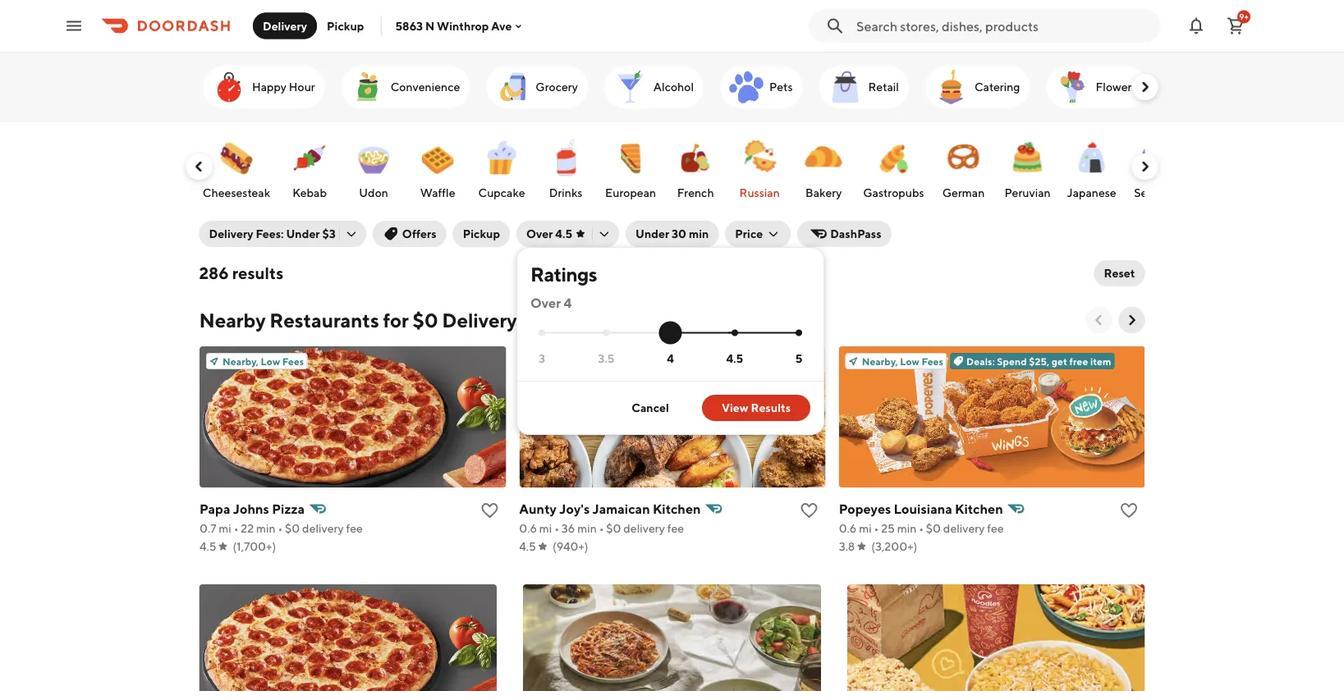 Task type: locate. For each thing, give the bounding box(es) containing it.
1 horizontal spatial 0.6
[[839, 522, 857, 536]]

next button of carousel image right previous button of carousel image
[[1124, 312, 1140, 329]]

• left 36
[[554, 522, 559, 536]]

min right 30
[[689, 227, 709, 241]]

low down nearby
[[260, 356, 280, 367]]

pickup down the cupcake
[[463, 227, 500, 241]]

$​0 down aunty joy's jamaican kitchen
[[606, 522, 621, 536]]

3 • from the left
[[554, 522, 559, 536]]

3
[[539, 352, 545, 365]]

0 horizontal spatial kitchen
[[653, 501, 701, 517]]

kitchen right jamaican
[[653, 501, 701, 517]]

1 horizontal spatial nearby, low fees
[[542, 356, 624, 367]]

2 vertical spatial next button of carousel image
[[1124, 312, 1140, 329]]

30
[[672, 227, 687, 241]]

• down pizza
[[278, 522, 282, 536]]

9+
[[1240, 12, 1249, 21]]

under
[[286, 227, 320, 241], [636, 227, 670, 241]]

0.7 mi • 22 min • $​0 delivery fee
[[199, 522, 363, 536]]

$3
[[322, 227, 336, 241]]

delivery down jamaican
[[623, 522, 665, 536]]

pickup button
[[317, 13, 374, 39], [453, 221, 510, 247]]

2 horizontal spatial click to add this store to your saved list image
[[1119, 501, 1139, 521]]

pizza
[[272, 501, 304, 517]]

nearby, low fees down 3.5 stars and over icon
[[542, 356, 624, 367]]

2 under from the left
[[636, 227, 670, 241]]

nearby, down "3 stars and over" icon
[[542, 356, 578, 367]]

5 stars and over image
[[796, 330, 803, 336]]

off,
[[721, 356, 736, 367]]

3 click to add this store to your saved list image from the left
[[1119, 501, 1139, 521]]

free
[[1069, 356, 1088, 367]]

results
[[751, 401, 791, 415]]

notification bell image
[[1187, 16, 1207, 36]]

3 fee from the left
[[987, 522, 1004, 536]]

2 0.6 from the left
[[839, 522, 857, 536]]

delivery down the louisiana
[[943, 522, 985, 536]]

click to add this store to your saved list image for aunty joy's jamaican kitchen
[[799, 501, 819, 521]]

4 • from the left
[[599, 522, 604, 536]]

delivery inside button
[[263, 19, 307, 32]]

offers button
[[373, 221, 447, 247]]

offers
[[402, 227, 437, 241]]

nearby, low fees down nearby
[[222, 356, 304, 367]]

papa johns pizza
[[199, 501, 304, 517]]

0 horizontal spatial nearby, low fees
[[222, 356, 304, 367]]

1 horizontal spatial fee
[[667, 522, 684, 536]]

1 horizontal spatial nearby,
[[542, 356, 578, 367]]

1 kitchen from the left
[[653, 501, 701, 517]]

1 horizontal spatial 4
[[667, 352, 674, 365]]

3 mi from the left
[[859, 522, 872, 536]]

$0
[[413, 308, 438, 332]]

nearby, low fees left deals:
[[862, 356, 943, 367]]

until 5pm: 30% off, up to $14
[[647, 356, 780, 367]]

0 horizontal spatial under
[[286, 227, 320, 241]]

4
[[564, 295, 572, 311], [667, 352, 674, 365]]

min right 22
[[256, 522, 275, 536]]

nearby, low fees
[[222, 356, 304, 367], [542, 356, 624, 367], [862, 356, 943, 367]]

2 fee from the left
[[667, 522, 684, 536]]

• down aunty joy's jamaican kitchen
[[599, 522, 604, 536]]

over 4.5
[[527, 227, 573, 241]]

delivery right $0
[[442, 308, 517, 332]]

deals: spend $25, get free item
[[966, 356, 1111, 367]]

low left deals:
[[900, 356, 919, 367]]

2 horizontal spatial nearby, low fees
[[862, 356, 943, 367]]

grocery link
[[486, 66, 588, 108]]

$​0 for jamaican
[[606, 522, 621, 536]]

min for papa johns pizza
[[256, 522, 275, 536]]

mi down aunty
[[539, 522, 552, 536]]

2 low from the left
[[580, 356, 600, 367]]

under left the $3
[[286, 227, 320, 241]]

catering link
[[925, 66, 1030, 108]]

2 horizontal spatial fee
[[987, 522, 1004, 536]]

delivery left fees:
[[209, 227, 253, 241]]

convenience image
[[348, 67, 387, 107]]

pickup right the delivery button
[[327, 19, 364, 32]]

pickup for topmost pickup button
[[327, 19, 364, 32]]

2 horizontal spatial mi
[[859, 522, 872, 536]]

next button of carousel image
[[1137, 79, 1154, 95], [1137, 159, 1154, 175], [1124, 312, 1140, 329]]

0 vertical spatial delivery
[[263, 19, 307, 32]]

pickup
[[327, 19, 364, 32], [463, 227, 500, 241]]

kitchen right the louisiana
[[955, 501, 1003, 517]]

1 horizontal spatial pickup
[[463, 227, 500, 241]]

1 vertical spatial over
[[531, 295, 561, 311]]

0 horizontal spatial 4
[[564, 295, 572, 311]]

25
[[881, 522, 895, 536]]

open menu image
[[64, 16, 84, 36]]

pets
[[769, 80, 793, 94]]

over inside button
[[527, 227, 553, 241]]

n
[[425, 19, 435, 33]]

22
[[241, 522, 254, 536]]

pets image
[[727, 67, 766, 107]]

over up ratings in the top left of the page
[[527, 227, 553, 241]]

$​0 for kitchen
[[926, 522, 941, 536]]

delivery
[[302, 522, 343, 536], [623, 522, 665, 536], [943, 522, 985, 536]]

nearby,
[[222, 356, 258, 367], [542, 356, 578, 367], [862, 356, 898, 367]]

0 horizontal spatial $​0
[[285, 522, 300, 536]]

3 low from the left
[[900, 356, 919, 367]]

previous button of carousel image
[[191, 159, 207, 175]]

3 fees from the left
[[922, 356, 943, 367]]

0 vertical spatial over
[[527, 227, 553, 241]]

2 horizontal spatial $​0
[[926, 522, 941, 536]]

4 left 30%
[[667, 352, 674, 365]]

• left 25
[[874, 522, 879, 536]]

2 horizontal spatial nearby,
[[862, 356, 898, 367]]

1 fee from the left
[[346, 522, 363, 536]]

convenience link
[[341, 66, 470, 108]]

2 $​0 from the left
[[606, 522, 621, 536]]

next button of carousel image up seafood at the right of the page
[[1137, 159, 1154, 175]]

1 horizontal spatial click to add this store to your saved list image
[[799, 501, 819, 521]]

2 horizontal spatial fees
[[922, 356, 943, 367]]

0.6 up 3.8
[[839, 522, 857, 536]]

0 horizontal spatial nearby,
[[222, 356, 258, 367]]

1 horizontal spatial fees
[[602, 356, 624, 367]]

nearby
[[199, 308, 266, 332]]

5863 n winthrop ave button
[[395, 19, 525, 33]]

3 delivery from the left
[[943, 522, 985, 536]]

delivery up the happy hour
[[263, 19, 307, 32]]

under left 30
[[636, 227, 670, 241]]

pickup for the right pickup button
[[463, 227, 500, 241]]

0 horizontal spatial delivery
[[302, 522, 343, 536]]

0 horizontal spatial pickup button
[[317, 13, 374, 39]]

2 horizontal spatial low
[[900, 356, 919, 367]]

0 horizontal spatial fee
[[346, 522, 363, 536]]

1 horizontal spatial $​0
[[606, 522, 621, 536]]

nearby restaurants for $0 delivery fee
[[199, 308, 555, 332]]

4.5
[[556, 227, 573, 241], [726, 352, 743, 365], [199, 540, 216, 554], [519, 540, 536, 554]]

• down the popeyes louisiana kitchen
[[919, 522, 924, 536]]

1 mi from the left
[[218, 522, 231, 536]]

fees left deals:
[[922, 356, 943, 367]]

2 mi from the left
[[539, 522, 552, 536]]

1 horizontal spatial kitchen
[[955, 501, 1003, 517]]

over
[[527, 227, 553, 241], [531, 295, 561, 311]]

0 horizontal spatial low
[[260, 356, 280, 367]]

happy
[[252, 80, 286, 94]]

pickup button down the cupcake
[[453, 221, 510, 247]]

1 delivery from the left
[[302, 522, 343, 536]]

$​0
[[285, 522, 300, 536], [606, 522, 621, 536], [926, 522, 941, 536]]

5pm:
[[672, 356, 696, 367]]

Store search: begin typing to search for stores available on DoorDash text field
[[857, 17, 1151, 35]]

1 horizontal spatial under
[[636, 227, 670, 241]]

0 horizontal spatial 0.6
[[519, 522, 537, 536]]

happy hour
[[252, 80, 315, 94]]

nearby, down nearby
[[222, 356, 258, 367]]

previous button of carousel image
[[1091, 312, 1108, 329]]

ave
[[491, 19, 512, 33]]

0 vertical spatial pickup
[[327, 19, 364, 32]]

1 horizontal spatial mi
[[539, 522, 552, 536]]

winthrop
[[437, 19, 489, 33]]

over up "3 stars and over" icon
[[531, 295, 561, 311]]

mi right 0.7
[[218, 522, 231, 536]]

0 horizontal spatial pickup
[[327, 19, 364, 32]]

0.6 mi • 36 min • $​0 delivery fee
[[519, 522, 684, 536]]

6 • from the left
[[919, 522, 924, 536]]

price button
[[726, 221, 791, 247]]

pickup button left 5863
[[317, 13, 374, 39]]

2 horizontal spatial delivery
[[943, 522, 985, 536]]

0.6 down aunty
[[519, 522, 537, 536]]

nearby, right 5 at the bottom of page
[[862, 356, 898, 367]]

1 $​0 from the left
[[285, 522, 300, 536]]

1 horizontal spatial pickup button
[[453, 221, 510, 247]]

0 horizontal spatial delivery
[[209, 227, 253, 241]]

0 horizontal spatial fees
[[282, 356, 304, 367]]

delivery fees: under $3
[[209, 227, 336, 241]]

low right "3"
[[580, 356, 600, 367]]

4.5 up ratings in the top left of the page
[[556, 227, 573, 241]]

2 delivery from the left
[[623, 522, 665, 536]]

min right 36
[[577, 522, 597, 536]]

louisiana
[[894, 501, 952, 517]]

1 horizontal spatial delivery
[[623, 522, 665, 536]]

3 $​0 from the left
[[926, 522, 941, 536]]

$​0 down the louisiana
[[926, 522, 941, 536]]

1 vertical spatial pickup button
[[453, 221, 510, 247]]

delivery down pizza
[[302, 522, 343, 536]]

0 horizontal spatial click to add this store to your saved list image
[[480, 501, 499, 521]]

5
[[796, 352, 803, 365]]

1 0.6 from the left
[[519, 522, 537, 536]]

9+ button
[[1220, 9, 1253, 42]]

5 • from the left
[[874, 522, 879, 536]]

click to add this store to your saved list image
[[480, 501, 499, 521], [799, 501, 819, 521], [1119, 501, 1139, 521]]

fees down restaurants
[[282, 356, 304, 367]]

kebab
[[293, 186, 327, 200]]

1 horizontal spatial delivery
[[263, 19, 307, 32]]

1 low from the left
[[260, 356, 280, 367]]

2 click to add this store to your saved list image from the left
[[799, 501, 819, 521]]

1 vertical spatial pickup
[[463, 227, 500, 241]]

$​0 down pizza
[[285, 522, 300, 536]]

reset
[[1104, 267, 1136, 280]]

mi for aunty
[[539, 522, 552, 536]]

4 down ratings in the top left of the page
[[564, 295, 572, 311]]

3.5 stars and over image
[[603, 330, 610, 336]]

mi down popeyes
[[859, 522, 872, 536]]

peruvian
[[1005, 186, 1051, 200]]

0 vertical spatial next button of carousel image
[[1137, 79, 1154, 95]]

2 horizontal spatial delivery
[[442, 308, 517, 332]]

1 horizontal spatial low
[[580, 356, 600, 367]]

next button of carousel image right flowers
[[1137, 79, 1154, 95]]

fees down 3.5 stars and over icon
[[602, 356, 624, 367]]

joy's
[[559, 501, 589, 517]]

alcohol link
[[604, 66, 704, 108]]

1 click to add this store to your saved list image from the left
[[480, 501, 499, 521]]

0.6
[[519, 522, 537, 536], [839, 522, 857, 536]]

0 horizontal spatial mi
[[218, 522, 231, 536]]

1 vertical spatial delivery
[[209, 227, 253, 241]]

• left 22
[[233, 522, 238, 536]]

low
[[260, 356, 280, 367], [580, 356, 600, 367], [900, 356, 919, 367]]

click to add this store to your saved list image for papa johns pizza
[[480, 501, 499, 521]]

min right 25
[[897, 522, 917, 536]]



Task type: vqa. For each thing, say whether or not it's contained in the screenshot.
"Enjoy" at the bottom of the page
no



Task type: describe. For each thing, give the bounding box(es) containing it.
delivery for kitchen
[[943, 522, 985, 536]]

european
[[605, 186, 656, 200]]

$​0 for pizza
[[285, 522, 300, 536]]

3 nearby, from the left
[[862, 356, 898, 367]]

2 vertical spatial delivery
[[442, 308, 517, 332]]

convenience
[[390, 80, 460, 94]]

catering image
[[932, 67, 971, 107]]

view results button
[[702, 395, 811, 421]]

1 nearby, low fees from the left
[[222, 356, 304, 367]]

cheesesteak
[[203, 186, 270, 200]]

1 fees from the left
[[282, 356, 304, 367]]

over 4
[[531, 295, 572, 311]]

5863
[[395, 19, 423, 33]]

over 4.5 button
[[517, 221, 619, 247]]

view
[[722, 401, 749, 415]]

fee
[[521, 308, 555, 332]]

until
[[647, 356, 670, 367]]

get
[[1052, 356, 1067, 367]]

bakery
[[806, 186, 842, 200]]

mi for papa
[[218, 522, 231, 536]]

russian
[[740, 186, 780, 200]]

delivery for jamaican
[[623, 522, 665, 536]]

under 30 min
[[636, 227, 709, 241]]

cancel button
[[612, 395, 689, 421]]

4.5 inside button
[[556, 227, 573, 241]]

0 items, open order cart image
[[1226, 16, 1246, 36]]

4.5 stars and over image
[[732, 330, 738, 336]]

seafood
[[1134, 186, 1178, 200]]

view results
[[722, 401, 791, 415]]

aunty
[[519, 501, 556, 517]]

catering
[[975, 80, 1020, 94]]

fee for papa johns pizza
[[346, 522, 363, 536]]

3 nearby, low fees from the left
[[862, 356, 943, 367]]

2 • from the left
[[278, 522, 282, 536]]

johns
[[233, 501, 269, 517]]

4.5 down 0.7
[[199, 540, 216, 554]]

dashpass button
[[798, 221, 892, 247]]

up
[[738, 356, 750, 367]]

min inside the under 30 min button
[[689, 227, 709, 241]]

3.8
[[839, 540, 855, 554]]

0.7
[[199, 522, 216, 536]]

4.5 left to
[[726, 352, 743, 365]]

3.5
[[598, 352, 615, 365]]

3 stars and over image
[[539, 330, 545, 336]]

2 nearby, from the left
[[542, 356, 578, 367]]

waffle
[[420, 186, 455, 200]]

pets link
[[720, 66, 802, 108]]

to
[[752, 356, 762, 367]]

retail
[[868, 80, 899, 94]]

(1,700+)
[[233, 540, 276, 554]]

dashpass
[[831, 227, 882, 241]]

delivery button
[[253, 13, 317, 39]]

popeyes
[[839, 501, 891, 517]]

1 under from the left
[[286, 227, 320, 241]]

price
[[735, 227, 763, 241]]

$25,
[[1029, 356, 1050, 367]]

deals:
[[966, 356, 995, 367]]

min for popeyes louisiana kitchen
[[897, 522, 917, 536]]

under inside button
[[636, 227, 670, 241]]

jamaican
[[592, 501, 650, 517]]

mi for popeyes
[[859, 522, 872, 536]]

36
[[561, 522, 575, 536]]

results
[[232, 264, 284, 283]]

2 nearby, low fees from the left
[[542, 356, 624, 367]]

spend
[[997, 356, 1027, 367]]

over for over 4
[[531, 295, 561, 311]]

0 vertical spatial 4
[[564, 295, 572, 311]]

4.5 down aunty
[[519, 540, 536, 554]]

0 vertical spatial pickup button
[[317, 13, 374, 39]]

1 nearby, from the left
[[222, 356, 258, 367]]

2 fees from the left
[[602, 356, 624, 367]]

retail link
[[819, 66, 909, 108]]

japanese
[[1067, 186, 1117, 200]]

1 vertical spatial 4
[[667, 352, 674, 365]]

fee for aunty joy's jamaican kitchen
[[667, 522, 684, 536]]

under 30 min button
[[626, 221, 719, 247]]

for
[[383, 308, 409, 332]]

happy hour image
[[209, 67, 248, 107]]

flowers
[[1096, 80, 1137, 94]]

286 results
[[199, 264, 284, 283]]

aunty joy's jamaican kitchen
[[519, 501, 701, 517]]

5863 n winthrop ave
[[395, 19, 512, 33]]

over for over 4.5
[[527, 227, 553, 241]]

286
[[199, 264, 229, 283]]

cupcake
[[478, 186, 525, 200]]

udon
[[359, 186, 388, 200]]

0.6 for aunty joy's jamaican kitchen
[[519, 522, 537, 536]]

flowers link
[[1046, 66, 1147, 108]]

0.6 mi • 25 min • $​0 delivery fee
[[839, 522, 1004, 536]]

ratings
[[531, 262, 597, 286]]

1 vertical spatial next button of carousel image
[[1137, 159, 1154, 175]]

delivery for pizza
[[302, 522, 343, 536]]

(940+)
[[552, 540, 588, 554]]

(3,200+)
[[871, 540, 917, 554]]

german
[[943, 186, 985, 200]]

min for aunty joy's jamaican kitchen
[[577, 522, 597, 536]]

retail image
[[825, 67, 865, 107]]

french
[[677, 186, 714, 200]]

fees:
[[256, 227, 284, 241]]

happy hour link
[[202, 66, 325, 108]]

click to add this store to your saved list image for popeyes louisiana kitchen
[[1119, 501, 1139, 521]]

2 kitchen from the left
[[955, 501, 1003, 517]]

restaurants
[[270, 308, 379, 332]]

papa
[[199, 501, 230, 517]]

cancel
[[632, 401, 669, 415]]

delivery for delivery
[[263, 19, 307, 32]]

$14
[[764, 356, 780, 367]]

reset button
[[1095, 260, 1145, 287]]

1 • from the left
[[233, 522, 238, 536]]

alcohol image
[[611, 67, 650, 107]]

gastropubs
[[863, 186, 924, 200]]

grocery
[[535, 80, 578, 94]]

grocery image
[[493, 67, 532, 107]]

delivery for delivery fees: under $3
[[209, 227, 253, 241]]

fee for popeyes louisiana kitchen
[[987, 522, 1004, 536]]

0.6 for popeyes louisiana kitchen
[[839, 522, 857, 536]]

flowers image
[[1053, 67, 1092, 107]]

30%
[[698, 356, 719, 367]]

popeyes louisiana kitchen
[[839, 501, 1003, 517]]



